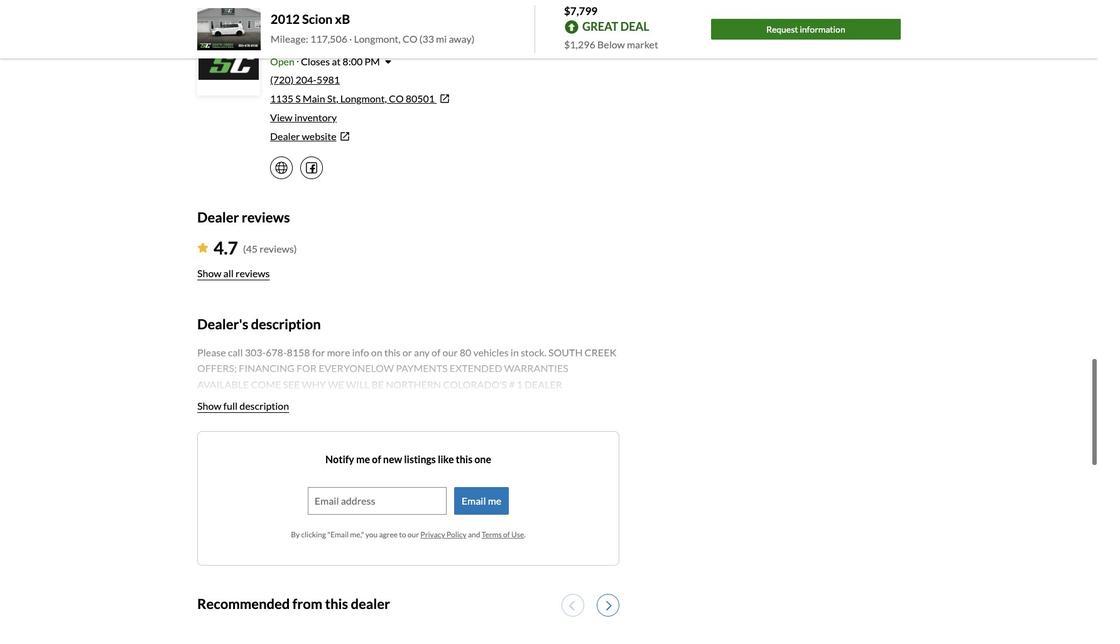Task type: describe. For each thing, give the bounding box(es) containing it.
full
[[224, 400, 238, 412]]

st
[[327, 92, 336, 104]]

creek
[[306, 33, 340, 48]]

1135
[[270, 92, 294, 104]]

great
[[583, 19, 619, 33]]

scion
[[302, 12, 333, 27]]

our inside please call 303-678-8158 for more info on this or any of our 80 vehicles in stock. south creek offers; financing for everyonelow payments extended warranties available  come see why we will be northern colorado's # 1 dealer additional information
[[443, 346, 458, 358]]

1 vertical spatial longmont,
[[340, 92, 387, 104]]

show for dealer reviews
[[197, 267, 222, 279]]

mileage:
[[271, 33, 309, 45]]

description inside button
[[240, 400, 289, 412]]

auto
[[342, 33, 370, 48]]

you
[[366, 530, 378, 539]]

of for privacy
[[503, 530, 510, 539]]

5981
[[317, 74, 340, 86]]

this inside please call 303-678-8158 for more info on this or any of our 80 vehicles in stock. south creek offers; financing for everyonelow payments extended warranties available  come see why we will be northern colorado's # 1 dealer additional information
[[384, 346, 401, 358]]

northern
[[386, 378, 441, 390]]

open
[[270, 55, 295, 67]]

0 vertical spatial description
[[251, 316, 321, 333]]

303-
[[245, 346, 266, 358]]

.
[[524, 530, 526, 539]]

show full description
[[197, 400, 289, 412]]

show all reviews button
[[197, 261, 270, 286]]

Email address email field
[[309, 488, 446, 514]]

notify me of new listings like this one
[[326, 453, 492, 465]]

listings
[[404, 453, 436, 465]]

$1,296
[[564, 38, 596, 50]]

offers;
[[197, 362, 237, 374]]

me for email
[[488, 495, 502, 507]]

$7,799
[[564, 4, 598, 18]]

caret down image
[[385, 56, 391, 66]]

me for notify
[[356, 453, 370, 465]]

#
[[509, 378, 515, 390]]

117,506
[[310, 33, 348, 45]]

reviews inside button
[[236, 267, 270, 279]]

(33
[[420, 33, 434, 45]]

main
[[303, 92, 325, 104]]

payments
[[396, 362, 448, 374]]

south creek auto link
[[270, 33, 370, 48]]

to
[[399, 530, 406, 539]]

(720) 204-5981 link
[[270, 74, 340, 86]]

(45
[[243, 243, 258, 255]]

$1,296 below market
[[564, 38, 659, 50]]

open closes at 8:00 pm
[[270, 55, 380, 67]]

,
[[336, 92, 339, 104]]

privacy policy link
[[421, 530, 467, 539]]

email me button
[[454, 487, 509, 515]]

use
[[512, 530, 524, 539]]

please call 303-678-8158 for more info on this or any of our 80 vehicles in stock. south creek offers; financing for everyonelow payments extended warranties available  come see why we will be northern colorado's # 1 dealer additional information
[[197, 346, 617, 406]]

below
[[598, 38, 625, 50]]

creek
[[585, 346, 617, 358]]

inventory
[[295, 111, 337, 123]]

show all reviews
[[197, 267, 270, 279]]

dealer for dealer
[[197, 0, 239, 17]]

we
[[328, 378, 344, 390]]

dealer website link
[[270, 129, 620, 144]]

dealer website
[[270, 130, 337, 142]]

2012
[[271, 12, 300, 27]]

reviews)
[[260, 243, 297, 255]]

website
[[302, 130, 337, 142]]

show for dealer's description
[[197, 400, 222, 412]]

scroll right image
[[607, 600, 612, 611]]

xb
[[335, 12, 350, 27]]

call
[[228, 346, 243, 358]]

·
[[350, 33, 352, 45]]

recommended
[[197, 596, 290, 613]]

agree
[[379, 530, 398, 539]]

financing
[[239, 362, 295, 374]]

scroll left image
[[569, 600, 575, 611]]

by clicking "email me," you agree to our privacy policy and terms of use .
[[291, 530, 526, 539]]

come
[[251, 378, 281, 390]]

(720)
[[270, 74, 294, 86]]

like
[[438, 453, 454, 465]]

dealer's
[[197, 316, 248, 333]]

"email
[[328, 530, 349, 539]]

clicking
[[301, 530, 326, 539]]

please
[[197, 346, 226, 358]]

4.7 (45 reviews)
[[214, 237, 297, 259]]

204-
[[296, 74, 317, 86]]

(720) 204-5981
[[270, 74, 340, 86]]

dealer
[[525, 378, 563, 390]]

for
[[297, 362, 317, 374]]

colorado's
[[443, 378, 507, 390]]

8:00
[[343, 55, 363, 67]]

2 vertical spatial this
[[325, 596, 348, 613]]

request information
[[767, 24, 846, 34]]

1
[[517, 378, 523, 390]]

0 vertical spatial reviews
[[242, 209, 290, 226]]

2012 scion xb image
[[197, 8, 261, 50]]



Task type: vqa. For each thing, say whether or not it's contained in the screenshot.
the left fwd
no



Task type: locate. For each thing, give the bounding box(es) containing it.
show
[[197, 267, 222, 279], [197, 400, 222, 412]]

0 horizontal spatial me
[[356, 453, 370, 465]]

great deal
[[583, 19, 650, 33]]

of left new
[[372, 453, 381, 465]]

0 vertical spatial this
[[384, 346, 401, 358]]

co left (33 on the top left of the page
[[403, 33, 418, 45]]

at
[[332, 55, 341, 67]]

dealer
[[351, 596, 390, 613]]

dealer for dealer reviews
[[197, 209, 239, 226]]

longmont, up "pm"
[[354, 33, 401, 45]]

available
[[197, 378, 249, 390]]

information
[[800, 24, 846, 34]]

view inventory
[[270, 111, 337, 123]]

our
[[443, 346, 458, 358], [408, 530, 419, 539]]

1 horizontal spatial me
[[488, 495, 502, 507]]

closes
[[301, 55, 330, 67]]

1 horizontal spatial of
[[432, 346, 441, 358]]

0 horizontal spatial this
[[325, 596, 348, 613]]

2 horizontal spatial this
[[456, 453, 473, 465]]

co inside 2012 scion xb mileage: 117,506 · longmont, co (33 mi away)
[[403, 33, 418, 45]]

south
[[270, 33, 303, 48]]

1 vertical spatial description
[[240, 400, 289, 412]]

1 vertical spatial this
[[456, 453, 473, 465]]

policy
[[447, 530, 467, 539]]

0 vertical spatial of
[[432, 346, 441, 358]]

1 horizontal spatial our
[[443, 346, 458, 358]]

all
[[224, 267, 234, 279]]

80
[[460, 346, 472, 358]]

0 vertical spatial me
[[356, 453, 370, 465]]

mi
[[436, 33, 447, 45]]

me
[[356, 453, 370, 465], [488, 495, 502, 507]]

1 vertical spatial of
[[372, 453, 381, 465]]

co left 80501
[[389, 92, 404, 104]]

0 horizontal spatial of
[[372, 453, 381, 465]]

0 vertical spatial show
[[197, 267, 222, 279]]

our right the to
[[408, 530, 419, 539]]

view
[[270, 111, 293, 123]]

2 show from the top
[[197, 400, 222, 412]]

view inventory link
[[270, 111, 337, 123]]

email
[[462, 495, 486, 507]]

vehicles
[[474, 346, 509, 358]]

longmont,
[[354, 33, 401, 45], [340, 92, 387, 104]]

show left all
[[197, 267, 222, 279]]

2 vertical spatial of
[[503, 530, 510, 539]]

and
[[468, 530, 480, 539]]

stock.
[[521, 346, 547, 358]]

1 vertical spatial our
[[408, 530, 419, 539]]

info
[[352, 346, 369, 358]]

0 horizontal spatial our
[[408, 530, 419, 539]]

be
[[372, 378, 384, 390]]

show left full
[[197, 400, 222, 412]]

why
[[302, 378, 326, 390]]

south creek auto image
[[199, 34, 259, 94]]

1 show from the top
[[197, 267, 222, 279]]

more
[[327, 346, 350, 358]]

extended
[[450, 362, 503, 374]]

pm
[[365, 55, 380, 67]]

star image
[[197, 243, 209, 253]]

0 vertical spatial dealer
[[197, 0, 239, 17]]

deal
[[621, 19, 650, 33]]

678-
[[266, 346, 287, 358]]

information
[[245, 395, 298, 406]]

2 vertical spatial dealer
[[197, 209, 239, 226]]

of for on
[[432, 346, 441, 358]]

dealer
[[197, 0, 239, 17], [270, 130, 300, 142], [197, 209, 239, 226]]

1 vertical spatial show
[[197, 400, 222, 412]]

me inside 'button'
[[488, 495, 502, 507]]

description up 678-
[[251, 316, 321, 333]]

of
[[432, 346, 441, 358], [372, 453, 381, 465], [503, 530, 510, 539]]

me right email
[[488, 495, 502, 507]]

this right like
[[456, 453, 473, 465]]

of inside please call 303-678-8158 for more info on this or any of our 80 vehicles in stock. south creek offers; financing for everyonelow payments extended warranties available  come see why we will be northern colorado's # 1 dealer additional information
[[432, 346, 441, 358]]

description down come
[[240, 400, 289, 412]]

longmont, inside 2012 scion xb mileage: 117,506 · longmont, co (33 mi away)
[[354, 33, 401, 45]]

recommended from this dealer
[[197, 596, 390, 613]]

any
[[414, 346, 430, 358]]

by
[[291, 530, 300, 539]]

description
[[251, 316, 321, 333], [240, 400, 289, 412]]

our left 80
[[443, 346, 458, 358]]

of left use
[[503, 530, 510, 539]]

for
[[312, 346, 325, 358]]

1 vertical spatial reviews
[[236, 267, 270, 279]]

0 vertical spatial co
[[403, 33, 418, 45]]

will
[[346, 378, 370, 390]]

terms of use link
[[482, 530, 524, 539]]

0 vertical spatial our
[[443, 346, 458, 358]]

or
[[403, 346, 412, 358]]

1 horizontal spatial this
[[384, 346, 401, 358]]

1 vertical spatial me
[[488, 495, 502, 507]]

1 vertical spatial co
[[389, 92, 404, 104]]

south
[[549, 346, 583, 358]]

dealer up 4.7
[[197, 209, 239, 226]]

reviews up 4.7 (45 reviews)
[[242, 209, 290, 226]]

request information button
[[711, 19, 901, 39]]

4.7
[[214, 237, 238, 259]]

co
[[403, 33, 418, 45], [389, 92, 404, 104]]

one
[[475, 453, 492, 465]]

this right from
[[325, 596, 348, 613]]

dealer up south creek auto image
[[197, 0, 239, 17]]

on
[[371, 346, 383, 358]]

longmont, right ,
[[340, 92, 387, 104]]

dealer for dealer website
[[270, 130, 300, 142]]

s
[[296, 92, 301, 104]]

this left the or
[[384, 346, 401, 358]]

dealer reviews
[[197, 209, 290, 226]]

dealer down view
[[270, 130, 300, 142]]

request
[[767, 24, 799, 34]]

notify
[[326, 453, 354, 465]]

see
[[283, 378, 300, 390]]

new
[[383, 453, 402, 465]]

in
[[511, 346, 519, 358]]

warranties
[[504, 362, 569, 374]]

me right notify
[[356, 453, 370, 465]]

1135 s main st , longmont, co 80501
[[270, 92, 435, 104]]

2 horizontal spatial of
[[503, 530, 510, 539]]

1 vertical spatial dealer
[[270, 130, 300, 142]]

0 vertical spatial longmont,
[[354, 33, 401, 45]]

reviews right all
[[236, 267, 270, 279]]

of right any at the left of page
[[432, 346, 441, 358]]

show full description button
[[197, 393, 289, 419]]

me,"
[[350, 530, 364, 539]]

market
[[627, 38, 659, 50]]



